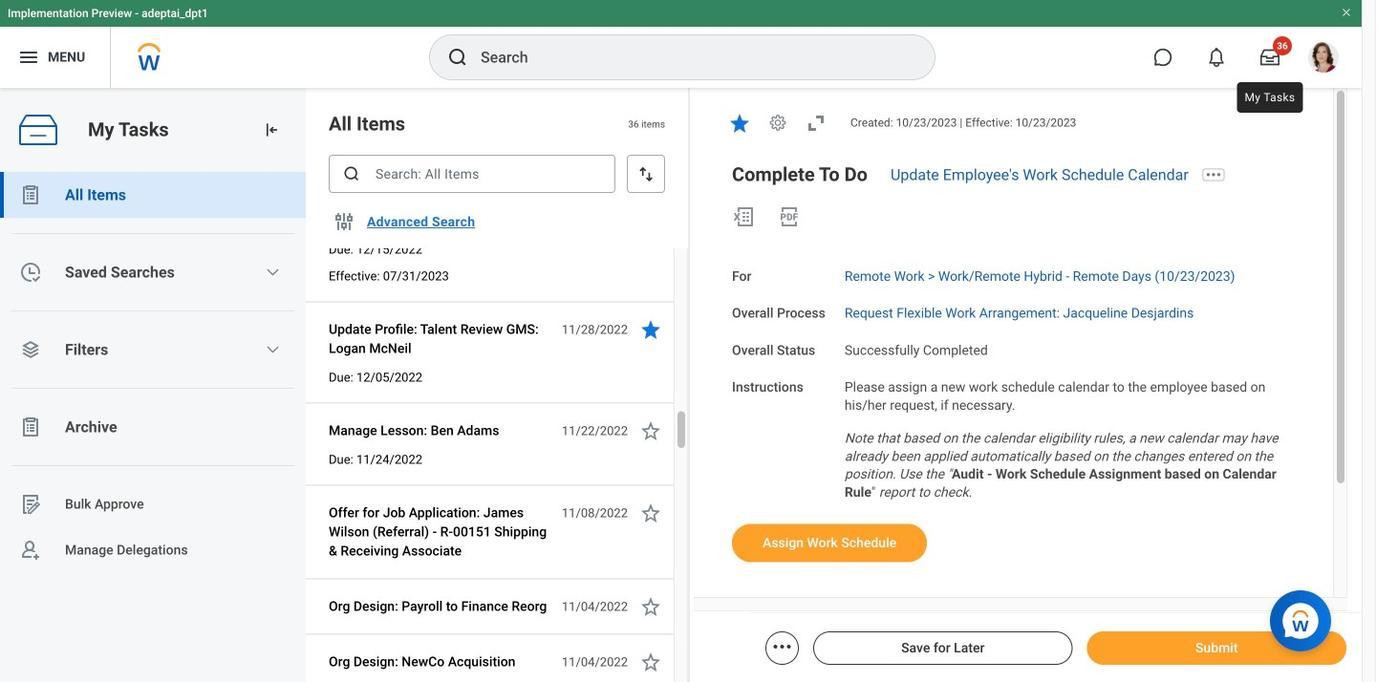 Task type: describe. For each thing, give the bounding box(es) containing it.
close environment banner image
[[1341, 7, 1353, 18]]

justify image
[[17, 46, 40, 69]]

1 vertical spatial star image
[[639, 420, 662, 443]]

profile logan mcneil image
[[1309, 42, 1339, 77]]

sort image
[[637, 164, 656, 184]]

clock check image
[[19, 261, 42, 284]]

notifications large image
[[1207, 48, 1226, 67]]

1 vertical spatial search image
[[342, 164, 361, 184]]

related actions image
[[771, 636, 794, 659]]

configure image
[[333, 210, 356, 233]]

2 clipboard image from the top
[[19, 416, 42, 439]]

user plus image
[[19, 539, 42, 562]]

fullscreen image
[[805, 112, 828, 135]]



Task type: vqa. For each thing, say whether or not it's contained in the screenshot.
Search: All Items TEXT BOX
yes



Task type: locate. For each thing, give the bounding box(es) containing it.
gear image
[[769, 113, 788, 132]]

export to excel image
[[732, 205, 755, 228]]

Search: All Items text field
[[329, 155, 616, 193]]

1 horizontal spatial search image
[[446, 46, 469, 69]]

item list element
[[306, 88, 690, 682]]

0 vertical spatial star image
[[728, 112, 751, 135]]

inbox large image
[[1261, 48, 1280, 67]]

1 vertical spatial star image
[[639, 502, 662, 525]]

clipboard image up clock check image
[[19, 184, 42, 206]]

clipboard image
[[19, 184, 42, 206], [19, 416, 42, 439]]

1 clipboard image from the top
[[19, 184, 42, 206]]

list
[[0, 172, 306, 574]]

0 vertical spatial search image
[[446, 46, 469, 69]]

star image
[[639, 318, 662, 341], [639, 502, 662, 525], [639, 596, 662, 618]]

0 vertical spatial clipboard image
[[19, 184, 42, 206]]

view printable version (pdf) image
[[778, 205, 801, 228]]

chevron down image
[[265, 265, 280, 280]]

2 vertical spatial star image
[[639, 596, 662, 618]]

banner
[[0, 0, 1362, 88]]

tooltip
[[1234, 78, 1307, 117]]

3 star image from the top
[[639, 596, 662, 618]]

1 star image from the top
[[639, 318, 662, 341]]

star image
[[728, 112, 751, 135], [639, 420, 662, 443], [639, 651, 662, 674]]

2 vertical spatial star image
[[639, 651, 662, 674]]

0 horizontal spatial search image
[[342, 164, 361, 184]]

clipboard image up rename image
[[19, 416, 42, 439]]

0 vertical spatial star image
[[639, 318, 662, 341]]

1 vertical spatial clipboard image
[[19, 416, 42, 439]]

search image
[[446, 46, 469, 69], [342, 164, 361, 184]]

rename image
[[19, 493, 42, 516]]

Search Workday  search field
[[481, 36, 896, 78]]

2 star image from the top
[[639, 502, 662, 525]]

transformation import image
[[262, 120, 281, 140]]



